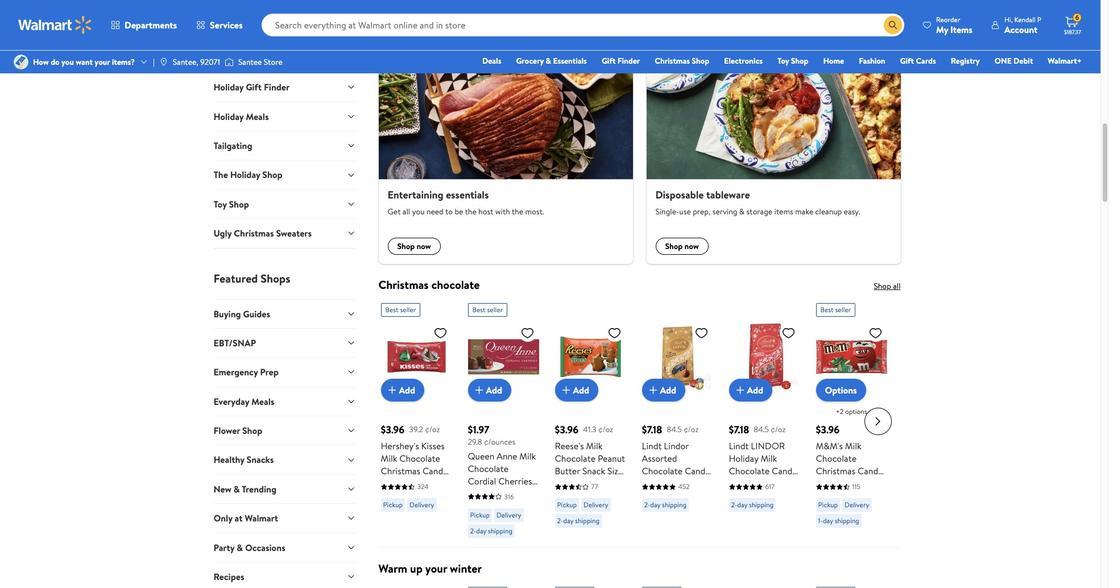Task type: vqa. For each thing, say whether or not it's contained in the screenshot.
$3.96 M&M's Milk Chocolate Christmas Candy - 10 oz Bag Delivery
yes



Task type: describe. For each thing, give the bounding box(es) containing it.
shop now for entertaining
[[397, 241, 431, 252]]

emergency prep button
[[214, 357, 356, 387]]

walmart image
[[18, 16, 92, 34]]

10 inside $1.97 29.8 ¢/ounces queen anne milk chocolate cordial cherries, 6.6 oz box, 10 pieces
[[512, 487, 521, 500]]

3 product group from the left
[[555, 299, 626, 543]]

box,
[[493, 487, 510, 500]]

featured shops
[[214, 271, 290, 286]]

candy inside the $7.18 84.5 ¢/oz lindt lindor holiday milk chocolate candy truffles, 8.5 oz. bag
[[772, 465, 797, 477]]

with
[[495, 206, 510, 217]]

+2 options
[[836, 407, 867, 417]]

christmas shop link
[[650, 55, 715, 67]]

oz inside $3.96 41.3 ¢/oz reese's milk chocolate peanut butter snack size trees christmas candy, bag 9.6 oz
[[615, 490, 624, 502]]

1 add button from the left
[[381, 379, 424, 402]]

1-day shipping
[[818, 516, 860, 526]]

2-day shipping down 617
[[731, 500, 774, 510]]

add to cart image for $3.96
[[560, 384, 573, 397]]

add to favorites list, m&m's milk chocolate christmas candy - 10 oz bag image
[[869, 326, 883, 340]]

fashion
[[859, 55, 886, 67]]

1 horizontal spatial toy
[[778, 55, 789, 67]]

ugly
[[214, 227, 232, 240]]

buying guides button
[[214, 299, 356, 328]]

storage
[[747, 206, 773, 217]]

lindor
[[664, 440, 689, 452]]

shop left home 'link'
[[791, 55, 809, 67]]

3 seller from the left
[[836, 305, 851, 315]]

452
[[678, 482, 690, 492]]

guests
[[460, 12, 492, 27]]

truffles, inside $7.18 84.5 ¢/oz lindt lindor assorted chocolate candy truffles, 8.5 oz. bag
[[642, 477, 674, 490]]

shop inside entertaining essentials 'list item'
[[397, 241, 415, 252]]

0 vertical spatial you
[[61, 56, 74, 68]]

2 add from the left
[[486, 384, 502, 396]]

shop all link
[[874, 281, 901, 292]]

gift cards link
[[895, 55, 941, 67]]

holiday inside 'dropdown button'
[[214, 81, 244, 93]]

delivery for $3.96 39.2 ¢/oz hershey's kisses milk chocolate christmas candy, bag 10.1 oz
[[410, 500, 434, 510]]

84.5 for lindor
[[667, 424, 682, 435]]

gift for gift cards
[[900, 55, 914, 67]]

walmart+ link
[[1043, 55, 1087, 67]]

holiday gift finder
[[214, 81, 290, 93]]

$3.96 for $3.96 m&m's milk chocolate christmas candy - 10 oz bag
[[816, 423, 840, 437]]

new
[[214, 483, 232, 495]]

grocery & essentials
[[516, 55, 587, 67]]

1-
[[818, 516, 823, 526]]

shop all
[[874, 281, 901, 292]]

9.6
[[601, 490, 613, 502]]

best seller for $3.96
[[385, 305, 416, 315]]

seller for $1.97
[[487, 305, 503, 315]]

1 product group from the left
[[381, 299, 452, 543]]

product group containing $1.97
[[468, 299, 539, 543]]

617
[[766, 482, 775, 492]]

only at walmart
[[214, 512, 278, 525]]

¢/ounces
[[484, 436, 516, 448]]

reorder
[[937, 15, 961, 24]]

christmas inside dropdown button
[[234, 227, 274, 240]]

& for occasions
[[237, 541, 243, 554]]

bag inside $7.18 84.5 ¢/oz lindt lindor assorted chocolate candy truffles, 8.5 oz. bag
[[642, 490, 657, 502]]

host
[[479, 206, 494, 217]]

pickup for $3.96 m&m's milk chocolate christmas candy - 10 oz bag
[[818, 500, 838, 510]]

2-day shipping down 'pieces'
[[470, 526, 513, 536]]

flower
[[214, 424, 240, 437]]

candy, inside $3.96 39.2 ¢/oz hershey's kisses milk chocolate christmas candy, bag 10.1 oz
[[423, 465, 450, 477]]

best for $1.97
[[473, 305, 486, 315]]

serving
[[713, 206, 738, 217]]

holiday meals
[[214, 110, 269, 123]]

add button for lindt lindor holiday milk chocolate candy truffles, 8.5 oz. bag
[[729, 379, 773, 402]]

$1.97 29.8 ¢/ounces queen anne milk chocolate cordial cherries, 6.6 oz box, 10 pieces
[[468, 423, 536, 512]]

lindor
[[751, 440, 785, 452]]

1 vertical spatial your
[[425, 561, 447, 576]]

size
[[608, 465, 623, 477]]

delivery for $1.97 29.8 ¢/ounces queen anne milk chocolate cordial cherries, 6.6 oz box, 10 pieces
[[497, 510, 521, 520]]

options
[[825, 384, 857, 397]]

 image for santee store
[[225, 56, 234, 68]]

milk inside $3.96 41.3 ¢/oz reese's milk chocolate peanut butter snack size trees christmas candy, bag 9.6 oz
[[586, 440, 603, 452]]

entertaining essentials list item
[[372, 36, 640, 264]]

one debit
[[995, 55, 1033, 67]]

occasions
[[245, 541, 285, 554]]

entertaining
[[388, 188, 444, 202]]

healthy
[[214, 454, 245, 466]]

how
[[33, 56, 49, 68]]

lindt lindor assorted chocolate candy truffles, 8.5 oz. bag image
[[642, 322, 713, 393]]

2-day shipping down 77
[[557, 516, 600, 526]]

chocolate inside $1.97 29.8 ¢/ounces queen anne milk chocolate cordial cherries, 6.6 oz box, 10 pieces
[[468, 462, 509, 475]]

entertaining essentials get all you need to be the host with the most.
[[388, 188, 544, 217]]

electronics link
[[719, 55, 768, 67]]

toy shop inside dropdown button
[[214, 198, 249, 210]]

toy shop link
[[773, 55, 814, 67]]

1 horizontal spatial finder
[[618, 55, 640, 67]]

6.6
[[468, 487, 480, 500]]

shops
[[261, 271, 290, 286]]

options
[[845, 407, 867, 417]]

deals
[[482, 55, 502, 67]]

Search search field
[[262, 14, 905, 36]]

party
[[214, 541, 235, 554]]

healthy snacks button
[[214, 445, 356, 474]]

chocolate inside $3.96 m&m's milk chocolate christmas candy - 10 oz bag
[[816, 452, 857, 465]]

shop down "the holiday shop"
[[229, 198, 249, 210]]

41.3
[[583, 424, 597, 435]]

6
[[1076, 13, 1079, 22]]

holiday inside the $7.18 84.5 ¢/oz lindt lindor holiday milk chocolate candy truffles, 8.5 oz. bag
[[729, 452, 759, 465]]

queen anne milk chocolate cordial cherries, 6.6 oz box, 10 pieces image
[[468, 322, 539, 393]]

now for disposable
[[685, 241, 699, 252]]

milk inside the $7.18 84.5 ¢/oz lindt lindor holiday milk chocolate candy truffles, 8.5 oz. bag
[[761, 452, 777, 465]]

deals link
[[477, 55, 507, 67]]

walmart+
[[1048, 55, 1082, 67]]

services
[[210, 19, 243, 31]]

2 the from the left
[[512, 206, 523, 217]]

 image for santee, 92071
[[159, 57, 168, 67]]

debit
[[1014, 55, 1033, 67]]

prep inside dropdown button
[[260, 366, 279, 379]]

gift finder link
[[597, 55, 645, 67]]

ebt/snap
[[214, 337, 256, 349]]

gift inside 'dropdown button'
[[246, 81, 262, 93]]

toy inside dropdown button
[[214, 198, 227, 210]]

$7.18 84.5 ¢/oz lindt lindor assorted chocolate candy truffles, 8.5 oz. bag
[[642, 423, 710, 502]]

77
[[591, 482, 598, 492]]

shipping down 'pieces'
[[488, 526, 513, 536]]

christmas chocolate
[[379, 277, 480, 292]]

healthy snacks
[[214, 454, 274, 466]]

meals for holiday meals
[[246, 110, 269, 123]]

add to cart image for $7.18
[[647, 384, 660, 397]]

shop inside disposable tableware list item
[[665, 241, 683, 252]]

chocolate inside the $7.18 84.5 ¢/oz lindt lindor holiday milk chocolate candy truffles, 8.5 oz. bag
[[729, 465, 770, 477]]

shop right flower
[[242, 424, 262, 437]]

home
[[824, 55, 844, 67]]

electronics
[[724, 55, 763, 67]]

registry link
[[946, 55, 985, 67]]

chocolate inside $3.96 39.2 ¢/oz hershey's kisses milk chocolate christmas candy, bag 10.1 oz
[[400, 452, 440, 465]]

best for $3.96
[[385, 305, 399, 315]]

$1.97
[[468, 423, 489, 437]]

cordial
[[468, 475, 496, 487]]

guides
[[243, 308, 270, 320]]

5 product group from the left
[[729, 299, 800, 543]]

truffles, inside the $7.18 84.5 ¢/oz lindt lindor holiday milk chocolate candy truffles, 8.5 oz. bag
[[729, 477, 761, 490]]

christmas inside $3.96 41.3 ¢/oz reese's milk chocolate peanut butter snack size trees christmas candy, bag 9.6 oz
[[578, 477, 617, 490]]

be
[[455, 206, 463, 217]]

delivery for $3.96 m&m's milk chocolate christmas candy - 10 oz bag
[[845, 500, 870, 510]]

add to favorites list, lindt lindor holiday milk chocolate candy truffles, 8.5 oz. bag image
[[782, 326, 796, 340]]

kisses
[[421, 440, 445, 452]]

recipes
[[214, 571, 244, 583]]

29.8
[[468, 436, 482, 448]]

use
[[680, 206, 691, 217]]

pickup down trees
[[557, 500, 577, 510]]

3 best seller from the left
[[821, 305, 851, 315]]

trending
[[242, 483, 277, 495]]

party & occasions
[[214, 541, 285, 554]]

next slide for product carousel list image
[[865, 408, 892, 435]]

$7.18 for lindt lindor holiday milk chocolate candy truffles, 8.5 oz. bag
[[729, 423, 749, 437]]

bag inside $3.96 41.3 ¢/oz reese's milk chocolate peanut butter snack size trees christmas candy, bag 9.6 oz
[[584, 490, 599, 502]]

chocolate inside $3.96 41.3 ¢/oz reese's milk chocolate peanut butter snack size trees christmas candy, bag 9.6 oz
[[555, 452, 596, 465]]

2 add button from the left
[[468, 379, 512, 402]]

$3.96 m&m's milk chocolate christmas candy - 10 oz bag
[[816, 423, 883, 490]]

& for trending
[[234, 483, 240, 495]]

need
[[427, 206, 444, 217]]

disposable tableware single-use prep, serving & storage items make cleanup easy.
[[656, 188, 861, 217]]

candy inside $3.96 m&m's milk chocolate christmas candy - 10 oz bag
[[858, 465, 883, 477]]

lindt lindor holiday milk chocolate candy truffles, 8.5 oz. bag image
[[729, 322, 800, 393]]

$3.96 for $3.96 41.3 ¢/oz reese's milk chocolate peanut butter snack size trees christmas candy, bag 9.6 oz
[[555, 423, 579, 437]]

departments
[[125, 19, 177, 31]]

¢/oz for kisses
[[425, 424, 440, 435]]

trees
[[555, 477, 576, 490]]

anne
[[497, 450, 517, 462]]

now for entertaining
[[417, 241, 431, 252]]

fashion link
[[854, 55, 891, 67]]

pickup for $1.97 29.8 ¢/ounces queen anne milk chocolate cordial cherries, 6.6 oz box, 10 pieces
[[470, 510, 490, 520]]

do
[[51, 56, 60, 68]]

¢/oz for lindor
[[684, 424, 699, 435]]



Task type: locate. For each thing, give the bounding box(es) containing it.
84.5
[[667, 424, 682, 435], [754, 424, 769, 435]]

easy.
[[844, 206, 861, 217]]

all
[[403, 206, 410, 217], [893, 281, 901, 292]]

delivery down 77
[[584, 500, 609, 510]]

you inside entertaining essentials get all you need to be the host with the most.
[[412, 206, 425, 217]]

candy, up 324
[[423, 465, 450, 477]]

shop now down use
[[665, 241, 699, 252]]

0 horizontal spatial candy
[[685, 465, 710, 477]]

gift down santee
[[246, 81, 262, 93]]

0 vertical spatial toy
[[778, 55, 789, 67]]

oz. right 452 in the bottom right of the page
[[690, 477, 701, 490]]

0 horizontal spatial lindt
[[642, 440, 662, 452]]

bag left 452 in the bottom right of the page
[[642, 490, 657, 502]]

lindt for lindt lindor assorted chocolate candy truffles, 8.5 oz. bag
[[642, 440, 662, 452]]

shop now down get
[[397, 241, 431, 252]]

tableware
[[707, 188, 750, 202]]

cherries,
[[499, 475, 534, 487]]

1 horizontal spatial candy,
[[555, 490, 582, 502]]

seller down christmas chocolate
[[400, 305, 416, 315]]

$7.18 inside $7.18 84.5 ¢/oz lindt lindor assorted chocolate candy truffles, 8.5 oz. bag
[[642, 423, 662, 437]]

best down christmas chocolate
[[385, 305, 399, 315]]

toy shop up "ugly"
[[214, 198, 249, 210]]

1 vertical spatial meals
[[251, 395, 274, 408]]

finder
[[618, 55, 640, 67], [264, 81, 290, 93]]

0 horizontal spatial shop now
[[397, 241, 431, 252]]

the holiday shop button
[[214, 160, 356, 189]]

& right grocery
[[546, 55, 551, 67]]

 image
[[14, 55, 28, 69]]

add button for reese's milk chocolate peanut butter snack size trees christmas candy, bag 9.6 oz
[[555, 379, 599, 402]]

add to cart image for "lindt lindor holiday milk chocolate candy truffles, 8.5 oz. bag" 'image'
[[734, 384, 747, 397]]

1 horizontal spatial the
[[512, 206, 523, 217]]

2 $7.18 from the left
[[729, 423, 749, 437]]

bag right - at the bottom
[[843, 477, 858, 490]]

grocery & essentials link
[[511, 55, 592, 67]]

milk inside $3.96 m&m's milk chocolate christmas candy - 10 oz bag
[[845, 440, 862, 452]]

2 shop now from the left
[[665, 241, 699, 252]]

delivery down 324
[[410, 500, 434, 510]]

0 horizontal spatial  image
[[159, 57, 168, 67]]

¢/oz inside the $7.18 84.5 ¢/oz lindt lindor holiday milk chocolate candy truffles, 8.5 oz. bag
[[771, 424, 786, 435]]

christmas
[[655, 55, 690, 67], [234, 227, 274, 240], [379, 277, 429, 292], [381, 465, 421, 477], [816, 465, 856, 477], [578, 477, 617, 490]]

cleanup
[[816, 206, 842, 217]]

1 ¢/oz from the left
[[425, 424, 440, 435]]

best seller down chocolate
[[473, 305, 503, 315]]

add for lindt lindor holiday milk chocolate candy truffles, 8.5 oz. bag
[[747, 384, 764, 396]]

bag left 9.6
[[584, 490, 599, 502]]

meals inside holiday meals dropdown button
[[246, 110, 269, 123]]

1 horizontal spatial toy shop
[[778, 55, 809, 67]]

milk inside $3.96 39.2 ¢/oz hershey's kisses milk chocolate christmas candy, bag 10.1 oz
[[381, 452, 397, 465]]

$3.96 inside $3.96 41.3 ¢/oz reese's milk chocolate peanut butter snack size trees christmas candy, bag 9.6 oz
[[555, 423, 579, 437]]

add button for lindt lindor assorted chocolate candy truffles, 8.5 oz. bag
[[642, 379, 686, 402]]

hi, kendall p account
[[1005, 15, 1042, 36]]

2 best from the left
[[473, 305, 486, 315]]

1 horizontal spatial truffles,
[[729, 477, 761, 490]]

chocolate up 324
[[400, 452, 440, 465]]

shop down get
[[397, 241, 415, 252]]

0 vertical spatial your
[[95, 56, 110, 68]]

pickup down 10.1
[[383, 500, 403, 510]]

bag left 617
[[729, 490, 744, 502]]

options link
[[816, 379, 866, 402]]

gift cards
[[900, 55, 936, 67]]

add to favorites list, lindt lindor assorted chocolate candy truffles, 8.5 oz. bag image
[[695, 326, 709, 340]]

0 horizontal spatial toy
[[214, 198, 227, 210]]

8.5 inside the $7.18 84.5 ¢/oz lindt lindor holiday milk chocolate candy truffles, 8.5 oz. bag
[[763, 477, 775, 490]]

truffles, down assorted
[[642, 477, 674, 490]]

$3.96 41.3 ¢/oz reese's milk chocolate peanut butter snack size trees christmas candy, bag 9.6 oz
[[555, 423, 625, 502]]

2 horizontal spatial best seller
[[821, 305, 851, 315]]

candy inside $7.18 84.5 ¢/oz lindt lindor assorted chocolate candy truffles, 8.5 oz. bag
[[685, 465, 710, 477]]

recipes button
[[214, 562, 356, 588]]

¢/oz inside $3.96 39.2 ¢/oz hershey's kisses milk chocolate christmas candy, bag 10.1 oz
[[425, 424, 440, 435]]

1 $3.96 from the left
[[381, 423, 405, 437]]

registry
[[951, 55, 980, 67]]

new & trending button
[[214, 474, 356, 504]]

meals inside everyday meals dropdown button
[[251, 395, 274, 408]]

8.5 down lindor
[[763, 477, 775, 490]]

1 horizontal spatial you
[[412, 206, 425, 217]]

1 best from the left
[[385, 305, 399, 315]]

3 ¢/oz from the left
[[684, 424, 699, 435]]

0 horizontal spatial the
[[465, 206, 477, 217]]

chocolate up the box,
[[468, 462, 509, 475]]

0 horizontal spatial $3.96
[[381, 423, 405, 437]]

add to favorites list, reese's milk chocolate peanut butter snack size trees christmas candy, bag 9.6 oz image
[[608, 326, 622, 340]]

1 vertical spatial all
[[893, 281, 901, 292]]

10
[[822, 477, 830, 490], [512, 487, 521, 500]]

0 horizontal spatial candy,
[[423, 465, 450, 477]]

3 best from the left
[[821, 305, 834, 315]]

2 horizontal spatial $3.96
[[816, 423, 840, 437]]

2-day shipping down 452 in the bottom right of the page
[[644, 500, 687, 510]]

m&m's milk chocolate christmas candy - 10 oz bag image
[[816, 322, 887, 393]]

most.
[[525, 206, 544, 217]]

2 horizontal spatial best
[[821, 305, 834, 315]]

candy up 115
[[858, 465, 883, 477]]

0 horizontal spatial truffles,
[[642, 477, 674, 490]]

2 horizontal spatial seller
[[836, 305, 851, 315]]

1 horizontal spatial 8.5
[[763, 477, 775, 490]]

5 add from the left
[[747, 384, 764, 396]]

chocolate inside $7.18 84.5 ¢/oz lindt lindor assorted chocolate candy truffles, 8.5 oz. bag
[[642, 465, 683, 477]]

oz. inside the $7.18 84.5 ¢/oz lindt lindor holiday milk chocolate candy truffles, 8.5 oz. bag
[[777, 477, 788, 490]]

pickup for $3.96 39.2 ¢/oz hershey's kisses milk chocolate christmas candy, bag 10.1 oz
[[383, 500, 403, 510]]

everyday
[[214, 395, 249, 408]]

gift for gift finder
[[602, 55, 616, 67]]

1 horizontal spatial add to cart image
[[560, 384, 573, 397]]

1 seller from the left
[[400, 305, 416, 315]]

christmas inside $3.96 m&m's milk chocolate christmas candy - 10 oz bag
[[816, 465, 856, 477]]

$3.96 up reese's
[[555, 423, 579, 437]]

your right up
[[425, 561, 447, 576]]

queen
[[468, 450, 495, 462]]

shop now for disposable
[[665, 241, 699, 252]]

¢/oz inside $3.96 41.3 ¢/oz reese's milk chocolate peanut butter snack size trees christmas candy, bag 9.6 oz
[[598, 424, 613, 435]]

& right "new"
[[234, 483, 240, 495]]

milk inside $1.97 29.8 ¢/ounces queen anne milk chocolate cordial cherries, 6.6 oz box, 10 pieces
[[520, 450, 536, 462]]

m&m's
[[816, 440, 843, 452]]

6 product group from the left
[[816, 299, 887, 543]]

shop up add to favorites list, m&m's milk chocolate christmas candy - 10 oz bag 'image'
[[874, 281, 891, 292]]

4 ¢/oz from the left
[[771, 424, 786, 435]]

1 lindt from the left
[[642, 440, 662, 452]]

your right want
[[95, 56, 110, 68]]

324
[[417, 482, 429, 492]]

4 add from the left
[[660, 384, 677, 396]]

2 84.5 from the left
[[754, 424, 769, 435]]

1 vertical spatial finder
[[264, 81, 290, 93]]

one
[[995, 55, 1012, 67]]

& for essentials
[[546, 55, 551, 67]]

finder inside 'dropdown button'
[[264, 81, 290, 93]]

oz. right 617
[[777, 477, 788, 490]]

add to favorites list, queen anne milk chocolate cordial cherries, 6.6 oz box, 10 pieces image
[[521, 326, 535, 340]]

0 horizontal spatial add to cart image
[[385, 384, 399, 397]]

0 horizontal spatial toy shop
[[214, 198, 249, 210]]

bag inside $3.96 39.2 ¢/oz hershey's kisses milk chocolate christmas candy, bag 10.1 oz
[[381, 477, 396, 490]]

1 add to cart image from the left
[[385, 384, 399, 397]]

prep
[[379, 12, 402, 27], [260, 366, 279, 379]]

$7.18 84.5 ¢/oz lindt lindor holiday milk chocolate candy truffles, 8.5 oz. bag
[[729, 423, 797, 502]]

 image right 92071 on the top left
[[225, 56, 234, 68]]

84.5 inside $7.18 84.5 ¢/oz lindt lindor assorted chocolate candy truffles, 8.5 oz. bag
[[667, 424, 682, 435]]

finder left christmas shop
[[618, 55, 640, 67]]

0 vertical spatial prep
[[379, 12, 402, 27]]

0 vertical spatial meals
[[246, 110, 269, 123]]

everyday meals
[[214, 395, 274, 408]]

1 vertical spatial candy,
[[555, 490, 582, 502]]

1 horizontal spatial best seller
[[473, 305, 503, 315]]

chocolate up - at the bottom
[[816, 452, 857, 465]]

1 best seller from the left
[[385, 305, 416, 315]]

0 horizontal spatial all
[[403, 206, 410, 217]]

the right with
[[512, 206, 523, 217]]

92071
[[200, 56, 220, 68]]

316
[[504, 492, 514, 502]]

1 add to cart image from the left
[[473, 384, 486, 397]]

bag inside the $7.18 84.5 ¢/oz lindt lindor holiday milk chocolate candy truffles, 8.5 oz. bag
[[729, 490, 744, 502]]

buying guides
[[214, 308, 270, 320]]

to
[[445, 206, 453, 217]]

2 best seller from the left
[[473, 305, 503, 315]]

8.5 down assorted
[[676, 477, 688, 490]]

2 8.5 from the left
[[763, 477, 775, 490]]

1 horizontal spatial seller
[[487, 305, 503, 315]]

grocery
[[516, 55, 544, 67]]

4 add button from the left
[[642, 379, 686, 402]]

hershey's kisses milk chocolate christmas candy, bag 10.1 oz image
[[381, 322, 452, 393]]

you right do
[[61, 56, 74, 68]]

list
[[372, 36, 908, 264]]

departments button
[[101, 11, 187, 39]]

$3.96 inside $3.96 m&m's milk chocolate christmas candy - 10 oz bag
[[816, 423, 840, 437]]

2 horizontal spatial add to cart image
[[647, 384, 660, 397]]

¢/oz inside $7.18 84.5 ¢/oz lindt lindor assorted chocolate candy truffles, 8.5 oz. bag
[[684, 424, 699, 435]]

1 horizontal spatial now
[[685, 241, 699, 252]]

3 candy from the left
[[858, 465, 883, 477]]

1 vertical spatial prep
[[260, 366, 279, 379]]

toy shop left home 'link'
[[778, 55, 809, 67]]

1 horizontal spatial add to cart image
[[734, 384, 747, 397]]

1 candy from the left
[[685, 465, 710, 477]]

candy, inside $3.96 41.3 ¢/oz reese's milk chocolate peanut butter snack size trees christmas candy, bag 9.6 oz
[[555, 490, 582, 502]]

1 now from the left
[[417, 241, 431, 252]]

shop up the toy shop dropdown button
[[262, 169, 282, 181]]

1 horizontal spatial lindt
[[729, 440, 749, 452]]

¢/oz for lindor
[[771, 424, 786, 435]]

0 horizontal spatial best
[[385, 305, 399, 315]]

1 horizontal spatial your
[[425, 561, 447, 576]]

sweaters
[[276, 227, 312, 240]]

add to cart image for hershey's kisses milk chocolate christmas candy, bag 10.1 oz 'image'
[[385, 384, 399, 397]]

peanut
[[598, 452, 625, 465]]

4 product group from the left
[[642, 299, 713, 543]]

2 horizontal spatial gift
[[900, 55, 914, 67]]

|
[[153, 56, 155, 68]]

now down need
[[417, 241, 431, 252]]

1 vertical spatial toy
[[214, 198, 227, 210]]

candy
[[685, 465, 710, 477], [772, 465, 797, 477], [858, 465, 883, 477]]

2 lindt from the left
[[729, 440, 749, 452]]

chocolate up 452 in the bottom right of the page
[[642, 465, 683, 477]]

candy, down butter
[[555, 490, 582, 502]]

1 horizontal spatial $7.18
[[729, 423, 749, 437]]

now inside entertaining essentials 'list item'
[[417, 241, 431, 252]]

2 now from the left
[[685, 241, 699, 252]]

1 oz. from the left
[[690, 477, 701, 490]]

list containing entertaining essentials
[[372, 36, 908, 264]]

delivery down 115
[[845, 500, 870, 510]]

santee store
[[238, 56, 283, 68]]

add to cart image
[[385, 384, 399, 397], [734, 384, 747, 397]]

oz.
[[690, 477, 701, 490], [777, 477, 788, 490]]

0 horizontal spatial 8.5
[[676, 477, 688, 490]]

5 add button from the left
[[729, 379, 773, 402]]

emergency prep
[[214, 366, 279, 379]]

Walmart Site-Wide search field
[[262, 14, 905, 36]]

$3.96
[[381, 423, 405, 437], [555, 423, 579, 437], [816, 423, 840, 437]]

0 horizontal spatial seller
[[400, 305, 416, 315]]

1 $7.18 from the left
[[642, 423, 662, 437]]

0 vertical spatial candy,
[[423, 465, 450, 477]]

walmart
[[245, 512, 278, 525]]

shop now inside disposable tableware list item
[[665, 241, 699, 252]]

you left need
[[412, 206, 425, 217]]

best down chocolate
[[473, 305, 486, 315]]

1 horizontal spatial best
[[473, 305, 486, 315]]

0 horizontal spatial finder
[[264, 81, 290, 93]]

0 vertical spatial finder
[[618, 55, 640, 67]]

0 horizontal spatial best seller
[[385, 305, 416, 315]]

1 horizontal spatial gift
[[602, 55, 616, 67]]

prep left 'for'
[[379, 12, 402, 27]]

2-
[[644, 500, 651, 510], [731, 500, 738, 510], [557, 516, 563, 526], [470, 526, 476, 536]]

2 add to cart image from the left
[[734, 384, 747, 397]]

0 vertical spatial all
[[403, 206, 410, 217]]

1 horizontal spatial $3.96
[[555, 423, 579, 437]]

2 product group from the left
[[468, 299, 539, 543]]

toy down the the
[[214, 198, 227, 210]]

0 horizontal spatial $7.18
[[642, 423, 662, 437]]

2 seller from the left
[[487, 305, 503, 315]]

all inside entertaining essentials get all you need to be the host with the most.
[[403, 206, 410, 217]]

oz inside $3.96 39.2 ¢/oz hershey's kisses milk chocolate christmas candy, bag 10.1 oz
[[413, 477, 421, 490]]

now down use
[[685, 241, 699, 252]]

truffles, left 617
[[729, 477, 761, 490]]

assorted
[[642, 452, 677, 465]]

meals right everyday
[[251, 395, 274, 408]]

0 horizontal spatial your
[[95, 56, 110, 68]]

oz right 6.6
[[482, 487, 491, 500]]

0 horizontal spatial you
[[61, 56, 74, 68]]

 image right |
[[159, 57, 168, 67]]

bag
[[381, 477, 396, 490], [843, 477, 858, 490], [584, 490, 599, 502], [642, 490, 657, 502], [729, 490, 744, 502]]

 image
[[225, 56, 234, 68], [159, 57, 168, 67]]

$7.18 for lindt lindor assorted chocolate candy truffles, 8.5 oz. bag
[[642, 423, 662, 437]]

pickup down 6.6
[[470, 510, 490, 520]]

shop down single-
[[665, 241, 683, 252]]

8.5 inside $7.18 84.5 ¢/oz lindt lindor assorted chocolate candy truffles, 8.5 oz. bag
[[676, 477, 688, 490]]

1 horizontal spatial oz.
[[777, 477, 788, 490]]

shop now inside entertaining essentials 'list item'
[[397, 241, 431, 252]]

oz inside $3.96 m&m's milk chocolate christmas candy - 10 oz bag
[[832, 477, 841, 490]]

2 horizontal spatial candy
[[858, 465, 883, 477]]

finder down store
[[264, 81, 290, 93]]

search icon image
[[889, 20, 898, 30]]

seller up queen anne milk chocolate cordial cherries, 6.6 oz box, 10 pieces image
[[487, 305, 503, 315]]

prep up everyday meals dropdown button
[[260, 366, 279, 379]]

lindt inside $7.18 84.5 ¢/oz lindt lindor assorted chocolate candy truffles, 8.5 oz. bag
[[642, 440, 662, 452]]

1 horizontal spatial 10
[[822, 477, 830, 490]]

candy up 452 in the bottom right of the page
[[685, 465, 710, 477]]

party & occasions button
[[214, 533, 356, 562]]

84.5 for lindor
[[754, 424, 769, 435]]

$7.18
[[642, 423, 662, 437], [729, 423, 749, 437]]

best seller for $1.97
[[473, 305, 503, 315]]

items
[[951, 23, 973, 36]]

$3.96 up hershey's
[[381, 423, 405, 437]]

shipping
[[662, 500, 687, 510], [749, 500, 774, 510], [575, 516, 600, 526], [835, 516, 860, 526], [488, 526, 513, 536]]

3 $3.96 from the left
[[816, 423, 840, 437]]

shop now
[[397, 241, 431, 252], [665, 241, 699, 252]]

2 truffles, from the left
[[729, 477, 761, 490]]

oz right 10.1
[[413, 477, 421, 490]]

1 vertical spatial you
[[412, 206, 425, 217]]

candy up 617
[[772, 465, 797, 477]]

only
[[214, 512, 233, 525]]

0 horizontal spatial prep
[[260, 366, 279, 379]]

2 add to cart image from the left
[[560, 384, 573, 397]]

add to cart image
[[473, 384, 486, 397], [560, 384, 573, 397], [647, 384, 660, 397]]

meals for everyday meals
[[251, 395, 274, 408]]

reese's milk chocolate peanut butter snack size trees christmas candy, bag 9.6 oz image
[[555, 322, 626, 393]]

10 right - at the bottom
[[822, 477, 830, 490]]

christmas inside $3.96 39.2 ¢/oz hershey's kisses milk chocolate christmas candy, bag 10.1 oz
[[381, 465, 421, 477]]

best seller up m&m's milk chocolate christmas candy - 10 oz bag image
[[821, 305, 851, 315]]

1 truffles, from the left
[[642, 477, 674, 490]]

toy shop button
[[214, 189, 356, 219]]

& inside new & trending dropdown button
[[234, 483, 240, 495]]

0 horizontal spatial gift
[[246, 81, 262, 93]]

pickup up 1-
[[818, 500, 838, 510]]

home link
[[818, 55, 850, 67]]

pieces
[[468, 500, 493, 512]]

seller up m&m's milk chocolate christmas candy - 10 oz bag image
[[836, 305, 851, 315]]

add for lindt lindor assorted chocolate candy truffles, 8.5 oz. bag
[[660, 384, 677, 396]]

oz right 9.6
[[615, 490, 624, 502]]

toy right electronics link
[[778, 55, 789, 67]]

1 the from the left
[[465, 206, 477, 217]]

1 vertical spatial toy shop
[[214, 198, 249, 210]]

1 horizontal spatial candy
[[772, 465, 797, 477]]

0 horizontal spatial 10
[[512, 487, 521, 500]]

holiday
[[422, 12, 457, 27]]

¢/oz for milk
[[598, 424, 613, 435]]

best up m&m's milk chocolate christmas candy - 10 oz bag image
[[821, 305, 834, 315]]

ebt/snap button
[[214, 328, 356, 357]]

warm
[[379, 561, 407, 576]]

0 horizontal spatial 84.5
[[667, 424, 682, 435]]

& right party
[[237, 541, 243, 554]]

1 8.5 from the left
[[676, 477, 688, 490]]

1 horizontal spatial shop now
[[665, 241, 699, 252]]

lindt for lindt lindor holiday milk chocolate candy truffles, 8.5 oz. bag
[[729, 440, 749, 452]]

3 add to cart image from the left
[[647, 384, 660, 397]]

your
[[95, 56, 110, 68], [425, 561, 447, 576]]

cards
[[916, 55, 936, 67]]

2 ¢/oz from the left
[[598, 424, 613, 435]]

$3.96 for $3.96 39.2 ¢/oz hershey's kisses milk chocolate christmas candy, bag 10.1 oz
[[381, 423, 405, 437]]

toy
[[778, 55, 789, 67], [214, 198, 227, 210]]

disposable
[[656, 188, 704, 202]]

toy shop
[[778, 55, 809, 67], [214, 198, 249, 210]]

$3.96 up m&m's
[[816, 423, 840, 437]]

tailgating
[[214, 139, 252, 152]]

day
[[650, 500, 661, 510], [738, 500, 748, 510], [563, 516, 574, 526], [823, 516, 833, 526], [476, 526, 487, 536]]

2 candy from the left
[[772, 465, 797, 477]]

lindt inside the $7.18 84.5 ¢/oz lindt lindor holiday milk chocolate candy truffles, 8.5 oz. bag
[[729, 440, 749, 452]]

10 inside $3.96 m&m's milk chocolate christmas candy - 10 oz bag
[[822, 477, 830, 490]]

1 add from the left
[[399, 384, 415, 396]]

39.2
[[409, 424, 423, 435]]

tailgating button
[[214, 131, 356, 160]]

meals down holiday gift finder
[[246, 110, 269, 123]]

1 horizontal spatial prep
[[379, 12, 402, 27]]

84.5 inside the $7.18 84.5 ¢/oz lindt lindor holiday milk chocolate candy truffles, 8.5 oz. bag
[[754, 424, 769, 435]]

flower shop
[[214, 424, 262, 437]]

disposable tableware list item
[[640, 36, 908, 264]]

how do you want your items?
[[33, 56, 135, 68]]

bag left 10.1
[[381, 477, 396, 490]]

10 right the box,
[[512, 487, 521, 500]]

add for reese's milk chocolate peanut butter snack size trees christmas candy, bag 9.6 oz
[[573, 384, 589, 396]]

emergency
[[214, 366, 258, 379]]

1 84.5 from the left
[[667, 424, 682, 435]]

& inside party & occasions dropdown button
[[237, 541, 243, 554]]

bag inside $3.96 m&m's milk chocolate christmas candy - 10 oz bag
[[843, 477, 858, 490]]

items?
[[112, 56, 135, 68]]

chocolate up 617
[[729, 465, 770, 477]]

gift left cards
[[900, 55, 914, 67]]

0 horizontal spatial oz.
[[690, 477, 701, 490]]

the
[[214, 169, 228, 181]]

& inside grocery & essentials link
[[546, 55, 551, 67]]

pickup
[[383, 500, 403, 510], [557, 500, 577, 510], [818, 500, 838, 510], [470, 510, 490, 520]]

gift right essentials
[[602, 55, 616, 67]]

chocolate up trees
[[555, 452, 596, 465]]

oz inside $1.97 29.8 ¢/ounces queen anne milk chocolate cordial cherries, 6.6 oz box, 10 pieces
[[482, 487, 491, 500]]

3 add from the left
[[573, 384, 589, 396]]

add to favorites list, hershey's kisses milk chocolate christmas candy, bag 10.1 oz image
[[434, 326, 447, 340]]

shipping down 452 in the bottom right of the page
[[662, 500, 687, 510]]

2 oz. from the left
[[777, 477, 788, 490]]

shipping right 1-
[[835, 516, 860, 526]]

best seller down christmas chocolate
[[385, 305, 416, 315]]

oz right - at the bottom
[[832, 477, 841, 490]]

delivery down '316'
[[497, 510, 521, 520]]

the right be
[[465, 206, 477, 217]]

3 add button from the left
[[555, 379, 599, 402]]

0 vertical spatial toy shop
[[778, 55, 809, 67]]

everyday meals button
[[214, 387, 356, 416]]

you
[[61, 56, 74, 68], [412, 206, 425, 217]]

-
[[816, 477, 820, 490]]

$7.18 inside the $7.18 84.5 ¢/oz lindt lindor holiday milk chocolate candy truffles, 8.5 oz. bag
[[729, 423, 749, 437]]

& inside disposable tableware single-use prep, serving & storage items make cleanup easy.
[[739, 206, 745, 217]]

product group
[[381, 299, 452, 543], [468, 299, 539, 543], [555, 299, 626, 543], [642, 299, 713, 543], [729, 299, 800, 543], [816, 299, 887, 543]]

shipping down 617
[[749, 500, 774, 510]]

now inside disposable tableware list item
[[685, 241, 699, 252]]

2 $3.96 from the left
[[555, 423, 579, 437]]

shipping down 77
[[575, 516, 600, 526]]

seller for $3.96
[[400, 305, 416, 315]]

shop left electronics
[[692, 55, 710, 67]]

1 horizontal spatial 84.5
[[754, 424, 769, 435]]

0 horizontal spatial add to cart image
[[473, 384, 486, 397]]

$3.96 inside $3.96 39.2 ¢/oz hershey's kisses milk chocolate christmas candy, bag 10.1 oz
[[381, 423, 405, 437]]

& right serving
[[739, 206, 745, 217]]

1 horizontal spatial  image
[[225, 56, 234, 68]]

1 horizontal spatial all
[[893, 281, 901, 292]]

the holiday shop
[[214, 169, 282, 181]]

1 shop now from the left
[[397, 241, 431, 252]]

items
[[775, 206, 794, 217]]

0 horizontal spatial now
[[417, 241, 431, 252]]

oz. inside $7.18 84.5 ¢/oz lindt lindor assorted chocolate candy truffles, 8.5 oz. bag
[[690, 477, 701, 490]]

holiday meals button
[[214, 102, 356, 131]]



